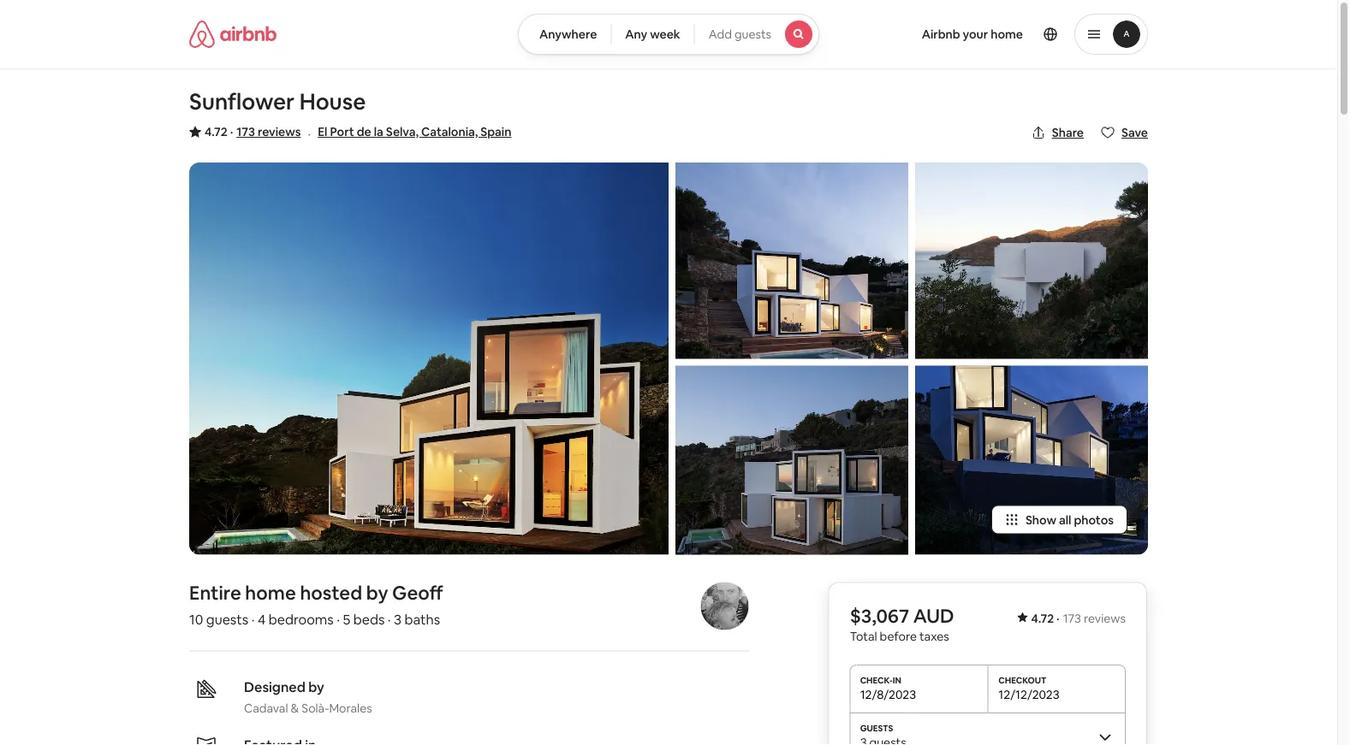 Task type: vqa. For each thing, say whether or not it's contained in the screenshot.
sunflower house image 4
yes



Task type: describe. For each thing, give the bounding box(es) containing it.
· el port de la selva, catalonia, spain
[[308, 124, 512, 142]]

airbnb your home link
[[912, 16, 1034, 52]]

save button
[[1094, 118, 1155, 147]]

add guests button
[[694, 14, 820, 55]]

sunflower house image 4 image
[[915, 163, 1148, 359]]

profile element
[[840, 0, 1148, 69]]

any week
[[625, 27, 681, 42]]

$3,067 aud
[[850, 604, 954, 629]]

taxes
[[920, 629, 949, 645]]

designed by cadaval & solà-morales
[[244, 679, 372, 716]]

· down "sunflower"
[[230, 124, 233, 140]]

by geoff
[[366, 582, 443, 606]]

· up 12/12/2023
[[1057, 611, 1060, 627]]

spain
[[481, 124, 512, 140]]

5
[[343, 612, 350, 629]]

el
[[318, 124, 328, 140]]

before
[[880, 629, 917, 645]]

airbnb
[[922, 27, 961, 42]]

bedrooms
[[269, 612, 334, 629]]

0 horizontal spatial 173
[[237, 124, 255, 140]]

home inside profile element
[[991, 27, 1023, 42]]

home inside entire home hosted by geoff 10 guests · 4 bedrooms · 5 beds · 3 baths
[[245, 582, 296, 606]]

save
[[1122, 125, 1148, 140]]

guests inside entire home hosted by geoff 10 guests · 4 bedrooms · 5 beds · 3 baths
[[206, 612, 248, 629]]

by
[[308, 679, 324, 697]]

baths
[[405, 612, 440, 629]]

anywhere button
[[518, 14, 612, 55]]

sunflower house image 2 image
[[676, 163, 909, 359]]

entire home hosted by geoff 10 guests · 4 bedrooms · 5 beds · 3 baths
[[189, 582, 443, 629]]

· left 4
[[251, 612, 255, 629]]

· left '3'
[[388, 612, 391, 629]]

guests inside "button"
[[735, 27, 772, 42]]

all
[[1059, 513, 1072, 528]]

morales
[[329, 701, 372, 716]]

3
[[394, 612, 402, 629]]

sunflower
[[189, 87, 295, 116]]

sunflower house image 1 image
[[189, 163, 669, 555]]

0 vertical spatial 4.72 · 173 reviews
[[205, 124, 301, 140]]

share button
[[1025, 118, 1091, 147]]

your
[[963, 27, 988, 42]]

173 reviews button
[[237, 123, 301, 140]]

sunflower house
[[189, 87, 366, 116]]

1 horizontal spatial 173
[[1063, 611, 1082, 627]]

photos
[[1074, 513, 1114, 528]]

10
[[189, 612, 203, 629]]



Task type: locate. For each thing, give the bounding box(es) containing it.
any week button
[[611, 14, 695, 55]]

0 vertical spatial 4.72
[[205, 124, 228, 140]]

beds
[[353, 612, 385, 629]]

home up 4
[[245, 582, 296, 606]]

show
[[1026, 513, 1057, 528]]

0 horizontal spatial home
[[245, 582, 296, 606]]

hosted
[[300, 582, 362, 606]]

catalonia,
[[421, 124, 478, 140]]

4.72
[[205, 124, 228, 140], [1031, 611, 1054, 627]]

1 horizontal spatial reviews
[[1084, 611, 1126, 627]]

home right your
[[991, 27, 1023, 42]]

port
[[330, 124, 354, 140]]

show all photos button
[[992, 506, 1128, 535]]

None search field
[[518, 14, 820, 55]]

sunflower house image 5 image
[[915, 366, 1148, 555]]

airbnb your home
[[922, 27, 1023, 42]]

4.72 up 12/12/2023
[[1031, 611, 1054, 627]]

house
[[299, 87, 366, 116]]

4
[[258, 612, 266, 629]]

173
[[237, 124, 255, 140], [1063, 611, 1082, 627]]

1 vertical spatial 4.72
[[1031, 611, 1054, 627]]

1 vertical spatial 173
[[1063, 611, 1082, 627]]

guests right the add
[[735, 27, 772, 42]]

reviews
[[258, 124, 301, 140], [1084, 611, 1126, 627]]

total
[[850, 629, 877, 645]]

4.72 down "sunflower"
[[205, 124, 228, 140]]

0 vertical spatial guests
[[735, 27, 772, 42]]

&
[[291, 701, 299, 716]]

1 vertical spatial guests
[[206, 612, 248, 629]]

de
[[357, 124, 371, 140]]

anywhere
[[539, 27, 597, 42]]

1 vertical spatial home
[[245, 582, 296, 606]]

0 horizontal spatial 4.72
[[205, 124, 228, 140]]

la
[[374, 124, 383, 140]]

learn more about the host, geoff. image
[[701, 583, 749, 631], [701, 583, 749, 631]]

entire
[[189, 582, 241, 606]]

0 horizontal spatial reviews
[[258, 124, 301, 140]]

0 vertical spatial reviews
[[258, 124, 301, 140]]

selva,
[[386, 124, 419, 140]]

0 horizontal spatial guests
[[206, 612, 248, 629]]

1 horizontal spatial 4.72
[[1031, 611, 1054, 627]]

el port de la selva, catalonia, spain button
[[318, 122, 512, 142]]

sunflower house image 3 image
[[676, 366, 909, 555]]

0 vertical spatial 173
[[237, 124, 255, 140]]

1 horizontal spatial 4.72 · 173 reviews
[[1031, 611, 1126, 627]]

home
[[991, 27, 1023, 42], [245, 582, 296, 606]]

cadaval
[[244, 701, 288, 716]]

share
[[1052, 125, 1084, 140]]

12/12/2023
[[999, 688, 1060, 703]]

0 horizontal spatial 4.72 · 173 reviews
[[205, 124, 301, 140]]

guests down entire
[[206, 612, 248, 629]]

week
[[650, 27, 681, 42]]

4.72 · 173 reviews
[[205, 124, 301, 140], [1031, 611, 1126, 627]]

12/8/2023
[[860, 688, 916, 703]]

1 vertical spatial reviews
[[1084, 611, 1126, 627]]

· inside · el port de la selva, catalonia, spain
[[308, 125, 311, 142]]

· left the 5
[[337, 612, 340, 629]]

any
[[625, 27, 648, 42]]

· left el
[[308, 125, 311, 142]]

add
[[709, 27, 732, 42]]

designed
[[244, 679, 306, 697]]

show all photos
[[1026, 513, 1114, 528]]

$3,067 aud total before taxes
[[850, 604, 954, 645]]

0 vertical spatial home
[[991, 27, 1023, 42]]

1 horizontal spatial guests
[[735, 27, 772, 42]]

none search field containing anywhere
[[518, 14, 820, 55]]

guests
[[735, 27, 772, 42], [206, 612, 248, 629]]

1 horizontal spatial home
[[991, 27, 1023, 42]]

1 vertical spatial 4.72 · 173 reviews
[[1031, 611, 1126, 627]]

add guests
[[709, 27, 772, 42]]

solà-
[[302, 701, 329, 716]]

·
[[230, 124, 233, 140], [308, 125, 311, 142], [1057, 611, 1060, 627], [251, 612, 255, 629], [337, 612, 340, 629], [388, 612, 391, 629]]



